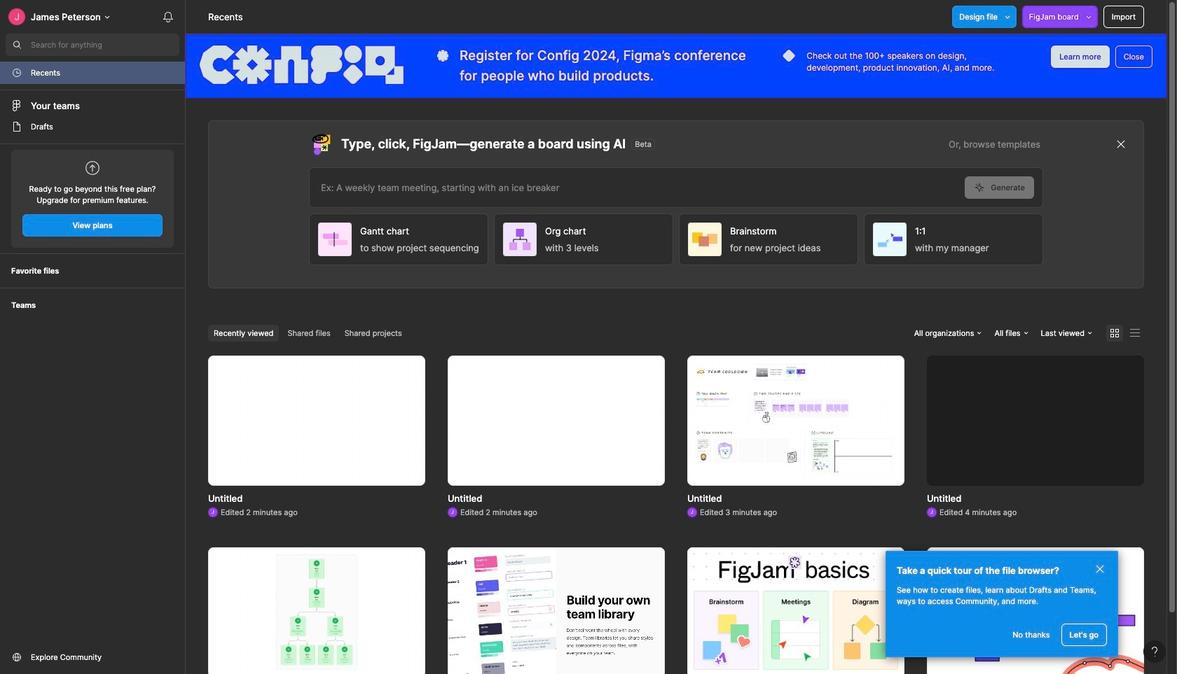 Task type: vqa. For each thing, say whether or not it's contained in the screenshot.
recent 16 "image"
yes



Task type: describe. For each thing, give the bounding box(es) containing it.
page 16 image
[[11, 121, 22, 132]]

community 16 image
[[11, 652, 22, 664]]

search 32 image
[[6, 34, 28, 56]]



Task type: locate. For each thing, give the bounding box(es) containing it.
help image
[[1152, 648, 1158, 657]]

Search for anything text field
[[31, 39, 179, 50]]

Ex: A weekly team meeting, starting with an ice breaker field
[[310, 168, 965, 207]]

bell 32 image
[[157, 6, 179, 28]]

recent 16 image
[[11, 67, 22, 78]]

file thumbnail image
[[498, 363, 615, 479], [695, 365, 898, 477], [448, 548, 665, 675], [687, 548, 905, 675], [927, 548, 1144, 675], [276, 555, 358, 671]]



